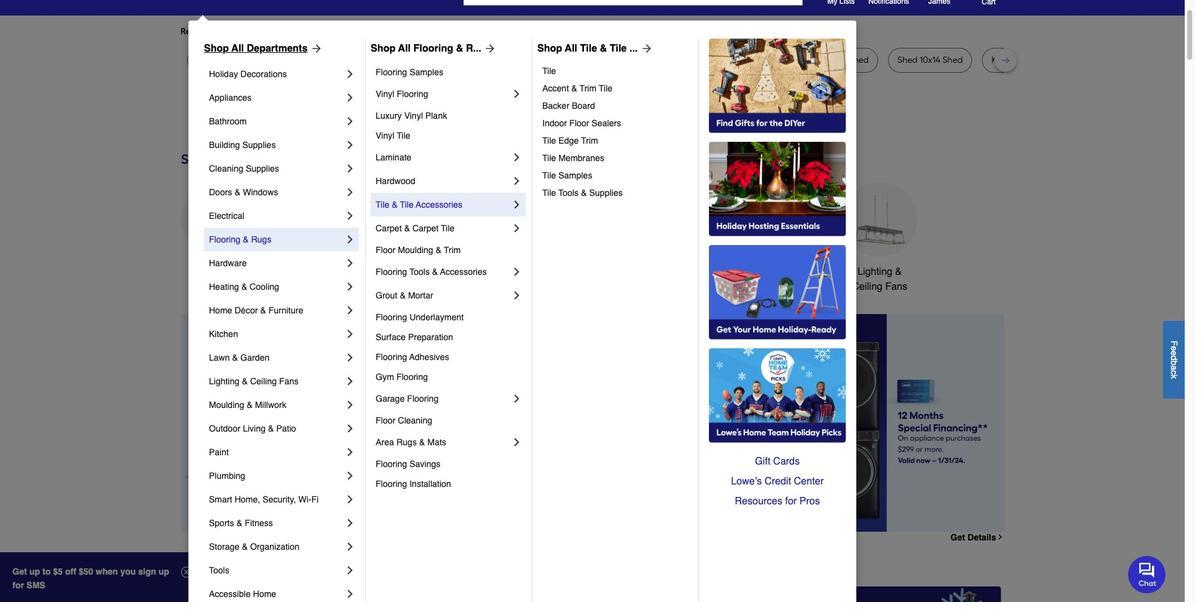 Task type: describe. For each thing, give the bounding box(es) containing it.
cleaning supplies link
[[209, 157, 344, 180]]

tools for flooring
[[410, 267, 430, 277]]

bathroom inside button
[[669, 266, 713, 277]]

flooring up "surface"
[[376, 312, 407, 322]]

up to 30 percent off select major appliances. plus, save up to an extra $750 on major appliances. image
[[402, 314, 1005, 532]]

shed for shed
[[849, 55, 869, 65]]

mortar
[[408, 291, 433, 301]]

appliances inside "button"
[[194, 266, 242, 277]]

smart for smart home
[[758, 266, 784, 277]]

1 up from the left
[[29, 567, 40, 577]]

garden
[[241, 353, 270, 363]]

holiday
[[209, 69, 238, 79]]

chevron right image for hardwood
[[511, 175, 523, 187]]

savings
[[410, 459, 441, 469]]

25 days of deals. don't miss deals every day. same-day delivery on in-stock orders placed by 2 p m. image
[[181, 314, 382, 532]]

accessible home
[[209, 589, 276, 599]]

1 vertical spatial rugs
[[397, 437, 417, 447]]

tile edge trim link
[[543, 132, 690, 149]]

bathroom button
[[654, 182, 728, 279]]

more great deals
[[181, 554, 324, 574]]

tile up floor moulding & trim link
[[441, 223, 455, 233]]

searches
[[243, 26, 279, 37]]

cooling
[[250, 282, 279, 292]]

chevron right image for holiday decorations
[[344, 68, 357, 80]]

organization
[[250, 542, 300, 552]]

kobalt
[[992, 55, 1018, 65]]

ceiling inside "link"
[[250, 376, 277, 386]]

get your home holiday-ready. image
[[709, 245, 846, 340]]

flooring & rugs link
[[209, 228, 344, 251]]

chevron right image for tile & tile accessories
[[511, 198, 523, 211]]

floor for floor cleaning
[[376, 416, 396, 426]]

installation
[[410, 479, 451, 489]]

lowe's
[[731, 476, 762, 487]]

shop for shop all departments
[[204, 43, 229, 54]]

hardwood link
[[376, 169, 511, 193]]

shop for shop all tile & tile ...
[[538, 43, 562, 54]]

vinyl inside the luxury vinyl plank link
[[404, 111, 423, 121]]

chevron right image for lighting & ceiling fans
[[344, 375, 357, 388]]

building supplies link
[[209, 133, 344, 157]]

4 shed from the left
[[943, 55, 963, 65]]

0 vertical spatial moulding
[[398, 245, 433, 255]]

furniture
[[269, 306, 303, 315]]

tile down tile link
[[599, 83, 613, 93]]

more suggestions for you link
[[319, 26, 429, 38]]

1 vertical spatial cleaning
[[398, 416, 432, 426]]

chevron right image for area rugs & mats
[[511, 436, 523, 449]]

you for recommended searches for you
[[294, 26, 309, 37]]

f e e d b a c k
[[1170, 341, 1180, 379]]

recommended searches for you heading
[[181, 26, 1005, 38]]

board
[[679, 55, 703, 65]]

shed for shed outdoor storage
[[731, 55, 752, 65]]

home décor & furniture link
[[209, 299, 344, 322]]

tile & tile accessories link
[[376, 193, 511, 217]]

chevron right image for grout & mortar
[[511, 289, 523, 302]]

ceiling inside lighting & ceiling fans
[[852, 281, 883, 292]]

tile down hardwood
[[376, 200, 390, 210]]

plumbing link
[[209, 464, 344, 488]]

kitchen faucets button
[[464, 182, 539, 279]]

shed outdoor storage
[[731, 55, 820, 65]]

tile left ... at the top right
[[610, 43, 627, 54]]

flooring samples
[[376, 67, 444, 77]]

christmas decorations button
[[370, 182, 445, 294]]

tile & tile accessories
[[376, 200, 463, 210]]

living
[[243, 424, 266, 434]]

d
[[1170, 356, 1180, 360]]

surface preparation
[[376, 332, 453, 342]]

all for departments
[[232, 43, 244, 54]]

floor for floor moulding & trim
[[376, 245, 396, 255]]

more for more great deals
[[181, 554, 222, 574]]

chevron right image for cleaning supplies
[[344, 162, 357, 175]]

shop all departments link
[[204, 41, 323, 56]]

flooring tools & accessories
[[376, 267, 487, 277]]

accessories for tile & tile accessories
[[416, 200, 463, 210]]

accessories for flooring tools & accessories
[[440, 267, 487, 277]]

chevron right image for appliances
[[344, 91, 357, 104]]

chevron right image for lawn & garden
[[344, 352, 357, 364]]

tile up tile samples
[[543, 153, 556, 163]]

arrow left image
[[412, 423, 425, 435]]

suggestions
[[341, 26, 390, 37]]

chevron right image for flooring tools & accessories
[[511, 266, 523, 278]]

grout & mortar
[[376, 291, 433, 301]]

moulding & millwork
[[209, 400, 287, 410]]

$50
[[79, 567, 93, 577]]

1 vertical spatial home
[[209, 306, 232, 315]]

storage
[[209, 542, 240, 552]]

smart home
[[758, 266, 813, 277]]

outdoor
[[754, 55, 787, 65]]

chevron right image for plumbing
[[344, 470, 357, 482]]

flooring adhesives
[[376, 352, 449, 362]]

toilet
[[539, 55, 559, 65]]

samples for flooring samples
[[410, 67, 444, 77]]

heating
[[209, 282, 239, 292]]

building
[[209, 140, 240, 150]]

flooring down flooring adhesives
[[397, 372, 428, 382]]

0 horizontal spatial cleaning
[[209, 164, 243, 174]]

lawn
[[209, 353, 230, 363]]

carpet & carpet tile
[[376, 223, 455, 233]]

doors & windows link
[[209, 180, 344, 204]]

chevron right image for sports & fitness
[[344, 517, 357, 529]]

lowe's wishes you and your family a happy hanukkah. image
[[181, 105, 1005, 136]]

lighting inside lighting & ceiling fans
[[858, 266, 893, 277]]

garage flooring
[[376, 394, 439, 404]]

all for flooring
[[398, 43, 411, 54]]

0 vertical spatial appliances
[[209, 93, 252, 103]]

shop all tile & tile ...
[[538, 43, 638, 54]]

vinyl flooring link
[[376, 82, 511, 106]]

appliances button
[[181, 182, 255, 279]]

flooring up interior
[[414, 43, 453, 54]]

garage flooring link
[[376, 387, 511, 411]]

2 horizontal spatial arrow right image
[[982, 423, 994, 435]]

tile down indoor
[[543, 136, 556, 146]]

all for tile
[[565, 43, 578, 54]]

arrow right image for shop all tile & tile ...
[[638, 42, 653, 55]]

holiday hosting essentials. image
[[709, 142, 846, 236]]

shed 10x14 shed
[[898, 55, 963, 65]]

tile samples link
[[543, 167, 690, 184]]

chevron right image for accessible home
[[344, 588, 357, 600]]

outdoor living & patio
[[209, 424, 296, 434]]

for up the departments
[[281, 26, 292, 37]]

edge
[[559, 136, 579, 146]]

tile edge trim
[[543, 136, 598, 146]]

1 carpet from the left
[[376, 223, 402, 233]]

tile tools & supplies link
[[543, 184, 690, 202]]

surface
[[376, 332, 406, 342]]

b
[[1170, 360, 1180, 365]]

lighting inside "link"
[[209, 376, 240, 386]]

up to 25 percent off select small appliances. image
[[463, 587, 722, 602]]

& inside "link"
[[242, 376, 248, 386]]

tile down tile membranes
[[543, 170, 556, 180]]

tile link
[[543, 62, 690, 80]]

departments
[[247, 43, 308, 54]]

indoor floor sealers
[[543, 118, 621, 128]]

appliances link
[[209, 86, 344, 110]]

chevron right image for moulding & millwork
[[344, 399, 357, 411]]

sms
[[26, 581, 45, 590]]

vinyl for vinyl tile
[[376, 131, 395, 141]]

& inside 'link'
[[232, 353, 238, 363]]

cleaning supplies
[[209, 164, 279, 174]]

flooring up floor cleaning
[[407, 394, 439, 404]]

home for accessible home
[[253, 589, 276, 599]]

vinyl tile link
[[376, 126, 523, 146]]

trim inside floor moulding & trim link
[[444, 245, 461, 255]]

resources
[[735, 496, 783, 507]]

chevron right image for tools
[[344, 564, 357, 577]]

adhesives
[[409, 352, 449, 362]]

surface preparation link
[[376, 327, 523, 347]]

up to 35 percent off select grills and accessories. image
[[742, 587, 1002, 602]]

tile membranes link
[[543, 149, 690, 167]]

get up to $5 off $50 when you sign up for sms
[[12, 567, 169, 590]]

shop 25 days of deals by category image
[[181, 149, 1005, 170]]

patio
[[276, 424, 296, 434]]

chevron right image for hardware
[[344, 257, 357, 269]]

accessible home link
[[209, 582, 344, 602]]

shop for shop all flooring & r...
[[371, 43, 396, 54]]

home for smart home
[[787, 266, 813, 277]]

hardie board
[[650, 55, 703, 65]]

lighting & ceiling fans button
[[843, 182, 917, 294]]

for inside resources for pros link
[[786, 496, 797, 507]]



Task type: locate. For each thing, give the bounding box(es) containing it.
get up sms
[[12, 567, 27, 577]]

0 vertical spatial supplies
[[242, 140, 276, 150]]

more inside 'recommended searches for you' heading
[[319, 26, 339, 37]]

1 vertical spatial floor
[[376, 245, 396, 255]]

0 horizontal spatial bathroom
[[209, 116, 247, 126]]

chevron right image for doors & windows
[[344, 186, 357, 198]]

shed right 10x14
[[943, 55, 963, 65]]

1 horizontal spatial bathroom
[[669, 266, 713, 277]]

supplies up windows
[[246, 164, 279, 174]]

chevron right image
[[511, 175, 523, 187], [511, 198, 523, 211], [344, 210, 357, 222], [344, 233, 357, 246], [344, 281, 357, 293], [344, 304, 357, 317], [344, 328, 357, 340], [344, 352, 357, 364], [511, 436, 523, 449], [344, 446, 357, 459], [344, 517, 357, 529], [997, 533, 1005, 541], [344, 588, 357, 600]]

tools down storage
[[209, 566, 229, 576]]

3 all from the left
[[565, 43, 578, 54]]

0 vertical spatial kitchen
[[466, 266, 499, 277]]

vinyl for vinyl flooring
[[376, 89, 395, 99]]

0 horizontal spatial more
[[181, 554, 222, 574]]

0 vertical spatial get
[[951, 532, 966, 542]]

0 vertical spatial home
[[787, 266, 813, 277]]

moulding up outdoor
[[209, 400, 244, 410]]

1 vertical spatial lighting & ceiling fans
[[209, 376, 299, 386]]

fans inside lighting & ceiling fans
[[886, 281, 908, 292]]

shop inside shop all tile & tile ... link
[[538, 43, 562, 54]]

preparation
[[408, 332, 453, 342]]

tile down 'recommended searches for you' heading
[[580, 43, 597, 54]]

1 vertical spatial supplies
[[246, 164, 279, 174]]

kitchen inside button
[[466, 266, 499, 277]]

1 vertical spatial lighting
[[209, 376, 240, 386]]

arrow right image
[[308, 42, 323, 55], [638, 42, 653, 55], [982, 423, 994, 435]]

trim for &
[[580, 83, 597, 93]]

samples for tile samples
[[559, 170, 593, 180]]

2 carpet from the left
[[413, 223, 439, 233]]

0 vertical spatial ceiling
[[852, 281, 883, 292]]

chevron right image for flooring & rugs
[[344, 233, 357, 246]]

for left pros at the right of page
[[786, 496, 797, 507]]

rugs down arrow left image
[[397, 437, 417, 447]]

0 vertical spatial rugs
[[251, 235, 272, 245]]

1 shed from the left
[[731, 55, 752, 65]]

0 horizontal spatial home
[[209, 306, 232, 315]]

laminate
[[376, 152, 412, 162]]

shop all tile & tile ... link
[[538, 41, 653, 56]]

get up to 2 free select tools or batteries when you buy 1 with select purchases. image
[[183, 587, 443, 602]]

arrow right image inside the shop all departments 'link'
[[308, 42, 323, 55]]

2 you from the left
[[405, 26, 419, 37]]

floor inside floor cleaning link
[[376, 416, 396, 426]]

chevron right image for electrical
[[344, 210, 357, 222]]

chevron right image for home décor & furniture
[[344, 304, 357, 317]]

details
[[968, 532, 997, 542]]

resources for pros
[[735, 496, 820, 507]]

chevron right image for carpet & carpet tile
[[511, 222, 523, 235]]

all inside 'link'
[[232, 43, 244, 54]]

accent & trim tile link
[[543, 80, 690, 97]]

1 horizontal spatial all
[[398, 43, 411, 54]]

holiday decorations
[[209, 69, 287, 79]]

0 horizontal spatial carpet
[[376, 223, 402, 233]]

scroll to item #2 image
[[672, 509, 702, 514]]

1 horizontal spatial lighting
[[858, 266, 893, 277]]

tile membranes
[[543, 153, 605, 163]]

cards
[[774, 456, 800, 467]]

chevron right image for smart home, security, wi-fi
[[344, 493, 357, 506]]

1 horizontal spatial kitchen
[[466, 266, 499, 277]]

chevron right image for bathroom
[[344, 115, 357, 128]]

chevron right image for paint
[[344, 446, 357, 459]]

samples down tile membranes
[[559, 170, 593, 180]]

you up the departments
[[294, 26, 309, 37]]

get details link
[[951, 532, 1005, 542]]

tools down floor moulding & trim
[[410, 267, 430, 277]]

Search Query text field
[[464, 0, 747, 5]]

1 horizontal spatial ceiling
[[852, 281, 883, 292]]

1 vertical spatial kitchen
[[209, 329, 238, 339]]

shed left 10x14
[[898, 55, 918, 65]]

chevron right image for outdoor living & patio
[[344, 422, 357, 435]]

appliances
[[209, 93, 252, 103], [194, 266, 242, 277]]

0 horizontal spatial shop
[[204, 43, 229, 54]]

1 horizontal spatial lighting & ceiling fans
[[852, 266, 908, 292]]

millwork
[[255, 400, 287, 410]]

tile down toilet
[[543, 66, 556, 76]]

trim up board
[[580, 83, 597, 93]]

1 vertical spatial smart
[[209, 495, 232, 505]]

grout & mortar link
[[376, 284, 511, 307]]

arrow right image
[[482, 42, 497, 55]]

1 vertical spatial samples
[[559, 170, 593, 180]]

shed right 'storage'
[[849, 55, 869, 65]]

accessories down floor moulding & trim link
[[440, 267, 487, 277]]

1 horizontal spatial home
[[253, 589, 276, 599]]

gym flooring link
[[376, 367, 523, 387]]

accent
[[543, 83, 569, 93]]

area rugs & mats link
[[376, 431, 511, 454]]

1 vertical spatial ceiling
[[250, 376, 277, 386]]

2 vertical spatial trim
[[444, 245, 461, 255]]

accessible
[[209, 589, 251, 599]]

bathroom
[[209, 116, 247, 126], [669, 266, 713, 277]]

chevron right image for storage & organization
[[344, 541, 357, 553]]

chevron right image for vinyl flooring
[[511, 88, 523, 100]]

tools inside "link"
[[209, 566, 229, 576]]

smart for smart home, security, wi-fi
[[209, 495, 232, 505]]

2 horizontal spatial home
[[787, 266, 813, 277]]

0 horizontal spatial rugs
[[251, 235, 272, 245]]

floor up christmas
[[376, 245, 396, 255]]

1 horizontal spatial arrow right image
[[638, 42, 653, 55]]

up right sign
[[159, 567, 169, 577]]

decorations down christmas
[[381, 281, 434, 292]]

appliances down holiday
[[209, 93, 252, 103]]

0 vertical spatial bathroom
[[209, 116, 247, 126]]

sports
[[209, 518, 234, 528]]

flooring up luxury vinyl plank
[[397, 89, 428, 99]]

faucets
[[502, 266, 537, 277]]

0 horizontal spatial decorations
[[241, 69, 287, 79]]

for left sms
[[12, 581, 24, 590]]

1 horizontal spatial you
[[405, 26, 419, 37]]

1 horizontal spatial fans
[[886, 281, 908, 292]]

2 vertical spatial vinyl
[[376, 131, 395, 141]]

f
[[1170, 341, 1180, 346]]

&
[[456, 43, 463, 54], [600, 43, 607, 54], [572, 83, 577, 93], [235, 187, 241, 197], [581, 188, 587, 198], [392, 200, 398, 210], [404, 223, 410, 233], [243, 235, 249, 245], [436, 245, 442, 255], [896, 266, 902, 277], [432, 267, 438, 277], [242, 282, 247, 292], [400, 291, 406, 301], [260, 306, 266, 315], [232, 353, 238, 363], [242, 376, 248, 386], [247, 400, 253, 410], [268, 424, 274, 434], [419, 437, 425, 447], [237, 518, 242, 528], [242, 542, 248, 552]]

supplies for cleaning supplies
[[246, 164, 279, 174]]

arrow right image for shop all departments
[[308, 42, 323, 55]]

area
[[376, 437, 394, 447]]

laminate link
[[376, 146, 511, 169]]

0 vertical spatial cleaning
[[209, 164, 243, 174]]

shop inside shop all flooring & r... link
[[371, 43, 396, 54]]

1 vertical spatial trim
[[581, 136, 598, 146]]

arrow right image inside shop all tile & tile ... link
[[638, 42, 653, 55]]

0 horizontal spatial ceiling
[[250, 376, 277, 386]]

0 horizontal spatial lighting & ceiling fans
[[209, 376, 299, 386]]

vinyl inside vinyl flooring link
[[376, 89, 395, 99]]

electrical
[[209, 211, 244, 221]]

floor cleaning link
[[376, 411, 523, 431]]

find gifts for the diyer. image
[[709, 39, 846, 133]]

fans
[[886, 281, 908, 292], [279, 376, 299, 386]]

1 horizontal spatial decorations
[[381, 281, 434, 292]]

supplies
[[242, 140, 276, 150], [246, 164, 279, 174], [590, 188, 623, 198]]

all up the door interior
[[398, 43, 411, 54]]

shop down the recommended
[[204, 43, 229, 54]]

2 shed from the left
[[849, 55, 869, 65]]

kitchen for kitchen
[[209, 329, 238, 339]]

kitchen for kitchen faucets
[[466, 266, 499, 277]]

1 horizontal spatial samples
[[559, 170, 593, 180]]

floor down board
[[570, 118, 590, 128]]

more down storage
[[181, 554, 222, 574]]

2 vertical spatial tools
[[209, 566, 229, 576]]

flooring down 'area' in the left of the page
[[376, 459, 407, 469]]

shop all flooring & r...
[[371, 43, 482, 54]]

1 shop from the left
[[204, 43, 229, 54]]

e up b
[[1170, 351, 1180, 356]]

1 vertical spatial more
[[181, 554, 222, 574]]

2 shop from the left
[[371, 43, 396, 54]]

0 horizontal spatial samples
[[410, 67, 444, 77]]

c
[[1170, 370, 1180, 374]]

None search field
[[464, 0, 803, 17]]

flooring down flooring savings
[[376, 479, 407, 489]]

2 vertical spatial floor
[[376, 416, 396, 426]]

2 vertical spatial home
[[253, 589, 276, 599]]

backer
[[543, 101, 570, 111]]

home
[[787, 266, 813, 277], [209, 306, 232, 315], [253, 589, 276, 599]]

1 horizontal spatial shop
[[371, 43, 396, 54]]

tools for tile
[[559, 188, 579, 198]]

trim for edge
[[581, 136, 598, 146]]

cleaning down building
[[209, 164, 243, 174]]

0 vertical spatial smart
[[758, 266, 784, 277]]

moulding
[[398, 245, 433, 255], [209, 400, 244, 410]]

backer board link
[[543, 97, 690, 114]]

supplies down tile samples link on the top of the page
[[590, 188, 623, 198]]

vinyl left plank
[[404, 111, 423, 121]]

1 all from the left
[[232, 43, 244, 54]]

0 vertical spatial lighting
[[858, 266, 893, 277]]

3 shop from the left
[[538, 43, 562, 54]]

1 horizontal spatial tools
[[410, 267, 430, 277]]

1 horizontal spatial cleaning
[[398, 416, 432, 426]]

2 horizontal spatial all
[[565, 43, 578, 54]]

hardie
[[650, 55, 677, 65]]

2 up from the left
[[159, 567, 169, 577]]

plank
[[426, 111, 447, 121]]

0 vertical spatial trim
[[580, 83, 597, 93]]

more for more suggestions for you
[[319, 26, 339, 37]]

2 e from the top
[[1170, 351, 1180, 356]]

0 horizontal spatial lighting
[[209, 376, 240, 386]]

up left to
[[29, 567, 40, 577]]

lowe's home team holiday picks. image
[[709, 348, 846, 443]]

decorations inside button
[[381, 281, 434, 292]]

flooring underlayment
[[376, 312, 464, 322]]

rugs up the hardware link at the left top
[[251, 235, 272, 245]]

tile up carpet & carpet tile
[[400, 200, 414, 210]]

flooring down electrical
[[209, 235, 241, 245]]

smart inside 'button'
[[758, 266, 784, 277]]

0 horizontal spatial all
[[232, 43, 244, 54]]

more left suggestions
[[319, 26, 339, 37]]

tile down luxury vinyl plank
[[397, 131, 411, 141]]

sealers
[[592, 118, 621, 128]]

all down the recommended searches for you
[[232, 43, 244, 54]]

gift
[[755, 456, 771, 467]]

home,
[[235, 495, 260, 505]]

samples
[[410, 67, 444, 77], [559, 170, 593, 180]]

door interior
[[385, 55, 434, 65]]

luxury vinyl plank link
[[376, 106, 523, 126]]

2 horizontal spatial tools
[[559, 188, 579, 198]]

tile
[[580, 43, 597, 54], [610, 43, 627, 54], [543, 66, 556, 76], [599, 83, 613, 93], [397, 131, 411, 141], [543, 136, 556, 146], [543, 153, 556, 163], [543, 170, 556, 180], [543, 188, 556, 198], [376, 200, 390, 210], [400, 200, 414, 210], [441, 223, 455, 233]]

smart home, security, wi-fi
[[209, 495, 319, 505]]

1 horizontal spatial smart
[[758, 266, 784, 277]]

0 horizontal spatial moulding
[[209, 400, 244, 410]]

e up d
[[1170, 346, 1180, 351]]

get left details in the right of the page
[[951, 532, 966, 542]]

decorations down the shop all departments 'link'
[[241, 69, 287, 79]]

hardware link
[[209, 251, 344, 275]]

1 horizontal spatial moulding
[[398, 245, 433, 255]]

1 vertical spatial get
[[12, 567, 27, 577]]

1 vertical spatial tools
[[410, 267, 430, 277]]

0 horizontal spatial tools
[[209, 566, 229, 576]]

resources for pros link
[[709, 492, 846, 511]]

floor up 'area' in the left of the page
[[376, 416, 396, 426]]

gym
[[376, 372, 394, 382]]

fi
[[312, 495, 319, 505]]

moulding down carpet & carpet tile
[[398, 245, 433, 255]]

fans inside "link"
[[279, 376, 299, 386]]

0 horizontal spatial up
[[29, 567, 40, 577]]

kitchen up lawn
[[209, 329, 238, 339]]

1 vertical spatial fans
[[279, 376, 299, 386]]

get inside get up to $5 off $50 when you sign up for sms
[[12, 567, 27, 577]]

samples down interior
[[410, 67, 444, 77]]

1 vertical spatial decorations
[[381, 281, 434, 292]]

chevron right image for laminate
[[511, 151, 523, 164]]

1 vertical spatial bathroom
[[669, 266, 713, 277]]

2 vertical spatial supplies
[[590, 188, 623, 198]]

1 vertical spatial accessories
[[440, 267, 487, 277]]

1 you from the left
[[294, 26, 309, 37]]

0 vertical spatial lighting & ceiling fans
[[852, 266, 908, 292]]

trim
[[580, 83, 597, 93], [581, 136, 598, 146], [444, 245, 461, 255]]

shop all flooring & r... link
[[371, 41, 497, 56]]

when
[[96, 567, 118, 577]]

r...
[[466, 43, 482, 54]]

1 horizontal spatial get
[[951, 532, 966, 542]]

shed left outdoor
[[731, 55, 752, 65]]

0 horizontal spatial you
[[294, 26, 309, 37]]

luxury
[[376, 111, 402, 121]]

center
[[794, 476, 824, 487]]

floor inside floor moulding & trim link
[[376, 245, 396, 255]]

1 vertical spatial appliances
[[194, 266, 242, 277]]

flooring up grout
[[376, 267, 407, 277]]

kitchen left faucets on the left of the page
[[466, 266, 499, 277]]

0 vertical spatial fans
[[886, 281, 908, 292]]

plumbing
[[209, 471, 245, 481]]

0 horizontal spatial kitchen
[[209, 329, 238, 339]]

all down 'recommended searches for you' heading
[[565, 43, 578, 54]]

you up the shop all flooring & r...
[[405, 26, 419, 37]]

0 vertical spatial vinyl
[[376, 89, 395, 99]]

flooring down "surface"
[[376, 352, 407, 362]]

0 vertical spatial samples
[[410, 67, 444, 77]]

vinyl inside vinyl tile link
[[376, 131, 395, 141]]

home décor & furniture
[[209, 306, 303, 315]]

chevron right image for garage flooring
[[511, 393, 523, 405]]

chevron right image for building supplies
[[344, 139, 357, 151]]

1 e from the top
[[1170, 346, 1180, 351]]

heating & cooling link
[[209, 275, 344, 299]]

for inside get up to $5 off $50 when you sign up for sms
[[12, 581, 24, 590]]

get for get details
[[951, 532, 966, 542]]

tile down tile samples
[[543, 188, 556, 198]]

vinyl
[[376, 89, 395, 99], [404, 111, 423, 121], [376, 131, 395, 141]]

supplies for building supplies
[[242, 140, 276, 150]]

trim down 'carpet & carpet tile' link
[[444, 245, 461, 255]]

shop up door
[[371, 43, 396, 54]]

lighting & ceiling fans link
[[209, 370, 344, 393]]

electrical link
[[209, 204, 344, 228]]

get details
[[951, 532, 997, 542]]

flooring down door
[[376, 67, 407, 77]]

trim inside tile edge trim link
[[581, 136, 598, 146]]

trim up shop 25 days of deals by category image
[[581, 136, 598, 146]]

chat invite button image
[[1129, 555, 1167, 593]]

flooring underlayment link
[[376, 307, 523, 327]]

floor cleaning
[[376, 416, 432, 426]]

lighting & ceiling fans inside button
[[852, 266, 908, 292]]

gym flooring
[[376, 372, 428, 382]]

vinyl down luxury
[[376, 131, 395, 141]]

chevron right image for heating & cooling
[[344, 281, 357, 293]]

accessories down hardwood link
[[416, 200, 463, 210]]

appliances up heating
[[194, 266, 242, 277]]

0 horizontal spatial get
[[12, 567, 27, 577]]

...
[[630, 43, 638, 54]]

fitness
[[245, 518, 273, 528]]

flooring installation link
[[376, 474, 523, 494]]

3 shed from the left
[[898, 55, 918, 65]]

0 horizontal spatial smart
[[209, 495, 232, 505]]

0 vertical spatial tools
[[559, 188, 579, 198]]

shop inside 'link'
[[204, 43, 229, 54]]

supplies up the cleaning supplies
[[242, 140, 276, 150]]

flooring
[[414, 43, 453, 54], [376, 67, 407, 77], [397, 89, 428, 99], [209, 235, 241, 245], [376, 267, 407, 277], [376, 312, 407, 322], [376, 352, 407, 362], [397, 372, 428, 382], [407, 394, 439, 404], [376, 459, 407, 469], [376, 479, 407, 489]]

0 vertical spatial floor
[[570, 118, 590, 128]]

trim inside accent & trim tile link
[[580, 83, 597, 93]]

lighting & ceiling fans inside "link"
[[209, 376, 299, 386]]

security,
[[263, 495, 296, 505]]

1 vertical spatial moulding
[[209, 400, 244, 410]]

gift cards link
[[709, 452, 846, 472]]

0 vertical spatial accessories
[[416, 200, 463, 210]]

great
[[227, 554, 273, 574]]

home inside 'button'
[[787, 266, 813, 277]]

decorations for christmas
[[381, 281, 434, 292]]

underlayment
[[410, 312, 464, 322]]

0 vertical spatial more
[[319, 26, 339, 37]]

0 horizontal spatial fans
[[279, 376, 299, 386]]

1 vertical spatial vinyl
[[404, 111, 423, 121]]

board
[[572, 101, 595, 111]]

1 horizontal spatial rugs
[[397, 437, 417, 447]]

& inside lighting & ceiling fans
[[896, 266, 902, 277]]

0 vertical spatial decorations
[[241, 69, 287, 79]]

2 horizontal spatial shop
[[538, 43, 562, 54]]

you
[[294, 26, 309, 37], [405, 26, 419, 37]]

decorations for holiday
[[241, 69, 287, 79]]

vinyl up luxury
[[376, 89, 395, 99]]

2 all from the left
[[398, 43, 411, 54]]

chevron right image for kitchen
[[344, 328, 357, 340]]

get for get up to $5 off $50 when you sign up for sms
[[12, 567, 27, 577]]

shop up toilet
[[538, 43, 562, 54]]

chevron right image
[[344, 68, 357, 80], [511, 88, 523, 100], [344, 91, 357, 104], [344, 115, 357, 128], [344, 139, 357, 151], [511, 151, 523, 164], [344, 162, 357, 175], [344, 186, 357, 198], [511, 222, 523, 235], [344, 257, 357, 269], [511, 266, 523, 278], [511, 289, 523, 302], [344, 375, 357, 388], [511, 393, 523, 405], [344, 399, 357, 411], [344, 422, 357, 435], [344, 470, 357, 482], [344, 493, 357, 506], [344, 541, 357, 553], [344, 564, 357, 577]]

for inside more suggestions for you link
[[391, 26, 403, 37]]

1 horizontal spatial carpet
[[413, 223, 439, 233]]

1 horizontal spatial more
[[319, 26, 339, 37]]

deals
[[278, 554, 324, 574]]

you for more suggestions for you
[[405, 26, 419, 37]]

0 horizontal spatial arrow right image
[[308, 42, 323, 55]]

cleaning up area rugs & mats
[[398, 416, 432, 426]]

shed for shed 10x14 shed
[[898, 55, 918, 65]]

floor inside 'indoor floor sealers' link
[[570, 118, 590, 128]]

chevron right image inside get details link
[[997, 533, 1005, 541]]

1 horizontal spatial up
[[159, 567, 169, 577]]

tools down tile samples
[[559, 188, 579, 198]]

floor moulding & trim
[[376, 245, 461, 255]]

for up door
[[391, 26, 403, 37]]



Task type: vqa. For each thing, say whether or not it's contained in the screenshot.
first Cal
no



